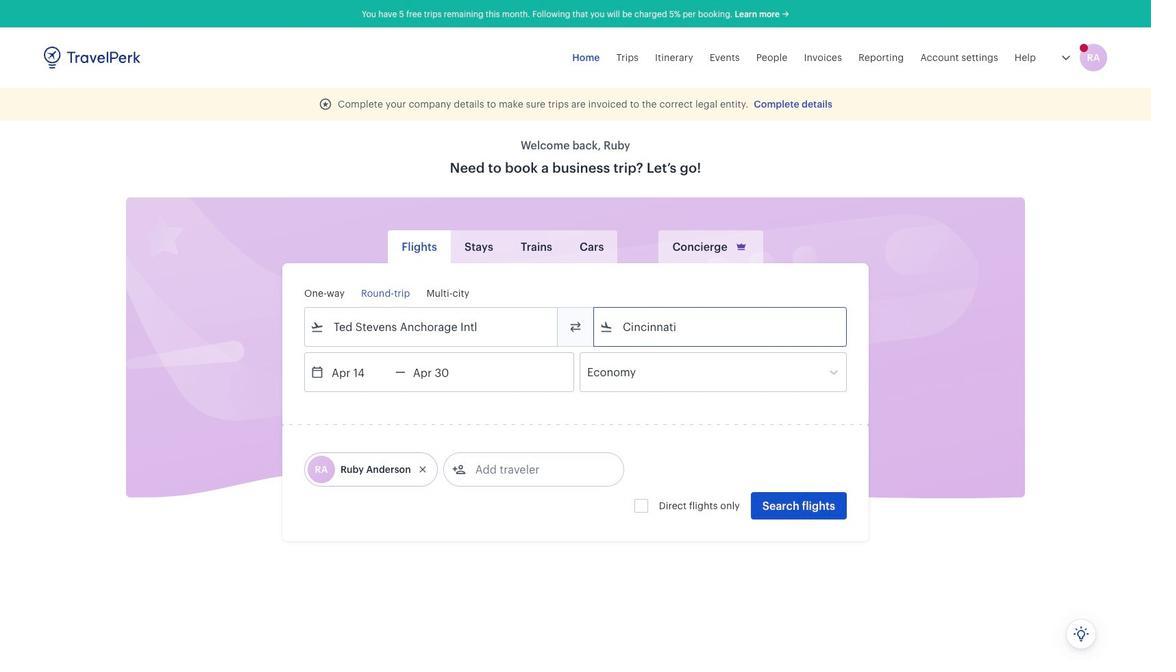 Task type: locate. For each thing, give the bounding box(es) containing it.
Add traveler search field
[[466, 459, 609, 481]]

Depart text field
[[324, 353, 396, 392]]

Return text field
[[406, 353, 477, 392]]



Task type: describe. For each thing, give the bounding box(es) containing it.
To search field
[[614, 316, 829, 338]]

From search field
[[324, 316, 540, 338]]



Task type: vqa. For each thing, say whether or not it's contained in the screenshot.
the Depart text box
yes



